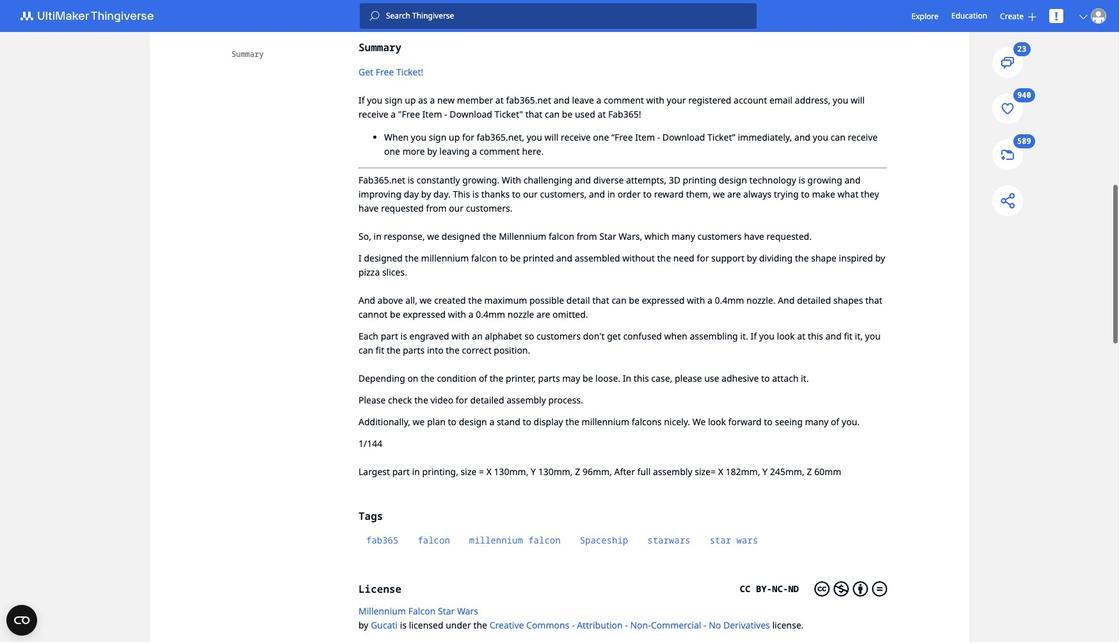 Task type: describe. For each thing, give the bounding box(es) containing it.
1 vertical spatial design
[[459, 416, 487, 428]]

star inside millennium falcon star wars by gucati is licensed under the creative commons - attribution - non-commercial - no derivatives license.
[[438, 605, 455, 617]]

1 horizontal spatial our
[[523, 188, 538, 200]]

fab365.net
[[359, 174, 405, 186]]

summary inside button
[[232, 49, 264, 60]]

we inside and above all, we created the maximum possible detail that can be expressed with a 0.4mm nozzle. and detailed shapes that cannot be expressed with a 0.4mm nozzle are omitted.
[[420, 294, 432, 306]]

gucati link
[[371, 619, 398, 631]]

be inside if you sign up as a new member at fab365.net and leave a comment with your registered account email address, you will receive a "free item - download ticket" that can be used at fab365!
[[562, 108, 573, 120]]

video
[[431, 394, 453, 406]]

make
[[812, 188, 835, 200]]

0 horizontal spatial in
[[374, 230, 381, 242]]

millennium falcon star wars by gucati is licensed under the creative commons - attribution - non-commercial - no derivatives license.
[[359, 605, 804, 631]]

omitted.
[[553, 308, 588, 320]]

a up the an
[[468, 308, 474, 320]]

you.
[[842, 416, 860, 428]]

with inside each part is engraved with an alphabet so customers don't get confused when assembling it. if you look at this and fit it, you can fit the parts into the correct position.
[[452, 330, 470, 342]]

on
[[407, 372, 418, 384]]

slices.
[[382, 266, 407, 278]]

when you sign up for fab365.net, you will receive one "free item - download ticket" immediately, and you can receive one more by leaving a comment here.
[[384, 131, 878, 157]]

plusicon image
[[1028, 12, 1037, 21]]

to right stand
[[523, 416, 531, 428]]

you up more
[[411, 131, 426, 143]]

1 horizontal spatial it.
[[801, 372, 809, 384]]

up for as
[[405, 93, 416, 106]]

cc
[[740, 583, 751, 595]]

is inside each part is engraved with an alphabet so customers don't get confused when assembling it. if you look at this and fit it, you can fit the parts into the correct position.
[[401, 330, 407, 342]]

look inside each part is engraved with an alphabet so customers don't get confused when assembling it. if you look at this and fit it, you can fit the parts into the correct position.
[[777, 330, 795, 342]]

free
[[376, 65, 394, 77]]

are inside and above all, we created the maximum possible detail that can be expressed with a 0.4mm nozzle. and detailed shapes that cannot be expressed with a 0.4mm nozzle are omitted.
[[537, 308, 550, 320]]

requested.
[[767, 230, 812, 242]]

explore
[[912, 11, 939, 21]]

in inside fab365.net is constantly growing. with challenging and diverse attempts, 3d printing design technology is growing and improving day by day. this is thanks to our customers, and in order to reward them, we are always trying to make what they have requested from our customers.
[[607, 188, 615, 200]]

0 vertical spatial assembly
[[507, 394, 546, 406]]

you down "address,"
[[813, 131, 828, 143]]

1 horizontal spatial parts
[[538, 372, 560, 384]]

printer,
[[506, 372, 536, 384]]

0 vertical spatial one
[[593, 131, 609, 143]]

and up what
[[845, 174, 861, 186]]

1 and from the left
[[359, 294, 375, 306]]

0 horizontal spatial at
[[495, 93, 504, 106]]

as
[[418, 93, 428, 106]]

depending
[[359, 372, 405, 384]]

and inside when you sign up for fab365.net, you will receive one "free item - download ticket" immediately, and you can receive one more by leaving a comment here.
[[794, 131, 811, 143]]

nd
[[788, 583, 799, 595]]

1 vertical spatial this
[[634, 372, 649, 384]]

condition
[[437, 372, 477, 384]]

can inside if you sign up as a new member at fab365.net and leave a comment with your registered account email address, you will receive a "free item - download ticket" that can be used at fab365!
[[545, 108, 560, 120]]

additionally,
[[359, 416, 410, 428]]

response,
[[384, 230, 425, 242]]

1 horizontal spatial expressed
[[642, 294, 685, 306]]

commons
[[526, 619, 569, 631]]

we right "response,"
[[427, 230, 439, 242]]

have inside fab365.net is constantly growing. with challenging and diverse attempts, 3d printing design technology is growing and improving day by day. this is thanks to our customers, and in order to reward them, we are always trying to make what they have requested from our customers.
[[359, 202, 379, 214]]

a left "free
[[391, 108, 396, 120]]

can inside and above all, we created the maximum possible detail that can be expressed with a 0.4mm nozzle. and detailed shapes that cannot be expressed with a 0.4mm nozzle are omitted.
[[612, 294, 627, 306]]

falcon up printed
[[549, 230, 574, 242]]

1 vertical spatial assembly
[[653, 465, 692, 478]]

a right leave at the top right of page
[[596, 93, 601, 106]]

sign for leaving
[[429, 131, 446, 143]]

each
[[359, 330, 378, 342]]

- inside when you sign up for fab365.net, you will receive one "free item - download ticket" immediately, and you can receive one more by leaving a comment here.
[[657, 131, 660, 143]]

thanks
[[481, 188, 510, 200]]

1 vertical spatial our
[[449, 202, 464, 214]]

the right the into
[[446, 344, 460, 356]]

under
[[446, 619, 471, 631]]

position.
[[494, 344, 530, 356]]

the down process.
[[566, 416, 579, 428]]

we left plan
[[413, 416, 425, 428]]

1 horizontal spatial have
[[744, 230, 764, 242]]

0 vertical spatial millennium
[[499, 230, 546, 242]]

the up depending
[[387, 344, 401, 356]]

1 horizontal spatial from
[[577, 230, 597, 242]]

to left make
[[801, 188, 810, 200]]

!
[[1055, 8, 1058, 24]]

download inside when you sign up for fab365.net, you will receive one "free item - download ticket" immediately, and you can receive one more by leaving a comment here.
[[662, 131, 705, 143]]

designed inside i designed the millennium falcon to be printed and assembled without the need for support by dividing the shape inspired by pizza slices.
[[364, 252, 403, 264]]

falcon inside "falcon" link
[[418, 534, 450, 546]]

0 horizontal spatial one
[[384, 145, 400, 157]]

96mm,
[[583, 465, 612, 478]]

size
[[461, 465, 477, 478]]

23
[[1018, 44, 1027, 55]]

item inside when you sign up for fab365.net, you will receive one "free item - download ticket" immediately, and you can receive one more by leaving a comment here.
[[635, 131, 655, 143]]

by inside when you sign up for fab365.net, you will receive one "free item - download ticket" immediately, and you can receive one more by leaving a comment here.
[[427, 145, 437, 157]]

the down customers.
[[483, 230, 497, 242]]

so
[[524, 330, 534, 342]]

item inside if you sign up as a new member at fab365.net and leave a comment with your registered account email address, you will receive a "free item - download ticket" that can be used at fab365!
[[422, 108, 442, 120]]

it,
[[855, 330, 863, 342]]

makerbot logo image
[[13, 8, 169, 24]]

get
[[607, 330, 621, 342]]

- left the no
[[704, 619, 707, 631]]

customers,
[[540, 188, 587, 200]]

0 horizontal spatial expressed
[[403, 308, 446, 320]]

1 horizontal spatial in
[[412, 465, 420, 478]]

1/144
[[359, 437, 382, 449]]

nc-
[[772, 583, 788, 595]]

immediately,
[[738, 131, 792, 143]]

comment inside if you sign up as a new member at fab365.net and leave a comment with your registered account email address, you will receive a "free item - download ticket" that can be used at fab365!
[[604, 93, 644, 106]]

assembling
[[690, 330, 738, 342]]

1 horizontal spatial summary
[[359, 40, 402, 54]]

your
[[667, 93, 686, 106]]

the left shape at the top
[[795, 252, 809, 264]]

a left stand
[[489, 416, 494, 428]]

fab365
[[366, 534, 398, 546]]

- inside if you sign up as a new member at fab365.net and leave a comment with your registered account email address, you will receive a "free item - download ticket" that can be used at fab365!
[[444, 108, 447, 120]]

part for largest
[[392, 465, 410, 478]]

1 horizontal spatial that
[[592, 294, 609, 306]]

from inside fab365.net is constantly growing. with challenging and diverse attempts, 3d printing design technology is growing and improving day by day. this is thanks to our customers, and in order to reward them, we are always trying to make what they have requested from our customers.
[[426, 202, 447, 214]]

new
[[437, 93, 455, 106]]

you right it,
[[865, 330, 881, 342]]

part for each
[[381, 330, 398, 342]]

to left attach
[[761, 372, 770, 384]]

is inside millennium falcon star wars by gucati is licensed under the creative commons - attribution - non-commercial - no derivatives license.
[[400, 619, 407, 631]]

license.
[[772, 619, 804, 631]]

explore button
[[912, 11, 939, 21]]

be up "confused"
[[629, 294, 639, 306]]

gucati
[[371, 619, 398, 631]]

order
[[618, 188, 641, 200]]

process.
[[548, 394, 583, 406]]

for inside i designed the millennium falcon to be printed and assembled without the need for support by dividing the shape inspired by pizza slices.
[[697, 252, 709, 264]]

Search Thingiverse text field
[[380, 11, 757, 21]]

by right inspired at right top
[[875, 252, 885, 264]]

created
[[434, 294, 466, 306]]

! link
[[1049, 8, 1063, 24]]

maximum
[[484, 294, 527, 306]]

fab365.net,
[[477, 131, 524, 143]]

need
[[673, 252, 695, 264]]

to down with on the left top
[[512, 188, 521, 200]]

day.
[[433, 188, 451, 200]]

are inside fab365.net is constantly growing. with challenging and diverse attempts, 3d printing design technology is growing and improving day by day. this is thanks to our customers, and in order to reward them, we are always trying to make what they have requested from our customers.
[[727, 188, 741, 200]]

size=
[[695, 465, 716, 478]]

millennium inside millennium falcon star wars by gucati is licensed under the creative commons - attribution - non-commercial - no derivatives license.
[[359, 605, 406, 617]]

0 vertical spatial star
[[599, 230, 616, 242]]

no
[[709, 619, 721, 631]]

registered
[[688, 93, 731, 106]]

0 horizontal spatial many
[[672, 230, 695, 242]]

get free ticket! link
[[359, 65, 423, 77]]

be down above
[[390, 308, 401, 320]]

falcon link
[[410, 530, 458, 551]]

create
[[1000, 11, 1024, 21]]

a inside when you sign up for fab365.net, you will receive one "free item - download ticket" immediately, and you can receive one more by leaving a comment here.
[[472, 145, 477, 157]]

leaving
[[439, 145, 470, 157]]

spaceship
[[580, 534, 628, 546]]

growing
[[808, 174, 842, 186]]

may
[[562, 372, 580, 384]]

you down the get
[[367, 93, 383, 106]]

with up assembling
[[687, 294, 705, 306]]

the left printer,
[[490, 372, 504, 384]]

download inside if you sign up as a new member at fab365.net and leave a comment with your registered account email address, you will receive a "free item - download ticket" that can be used at fab365!
[[450, 108, 492, 120]]

customers.
[[466, 202, 513, 214]]

don't
[[583, 330, 605, 342]]

to left seeing
[[764, 416, 773, 428]]

summary button
[[232, 47, 328, 61]]

0 vertical spatial of
[[479, 372, 487, 384]]

if inside if you sign up as a new member at fab365.net and leave a comment with your registered account email address, you will receive a "free item - download ticket" that can be used at fab365!
[[359, 93, 365, 106]]

diverse
[[593, 174, 624, 186]]

nicely.
[[664, 416, 690, 428]]

trying
[[774, 188, 799, 200]]

1 z from the left
[[575, 465, 580, 478]]

creative
[[490, 619, 524, 631]]

and inside if you sign up as a new member at fab365.net and leave a comment with your registered account email address, you will receive a "free item - download ticket" that can be used at fab365!
[[554, 93, 570, 106]]

can inside each part is engraved with an alphabet so customers don't get confused when assembling it. if you look at this and fit it, you can fit the parts into the correct position.
[[359, 344, 373, 356]]

i
[[359, 252, 362, 264]]

ticket!
[[396, 65, 423, 77]]

licensed
[[409, 619, 443, 631]]

"free
[[398, 108, 420, 120]]

education
[[951, 10, 987, 21]]

is up day
[[408, 174, 414, 186]]

1 horizontal spatial of
[[831, 416, 839, 428]]

is right 'this'
[[472, 188, 479, 200]]

60mm
[[814, 465, 841, 478]]

with down created
[[448, 308, 466, 320]]

leave
[[572, 93, 594, 106]]

for for will
[[462, 131, 474, 143]]

stand
[[497, 416, 520, 428]]

education link
[[951, 9, 987, 23]]

engraved
[[409, 330, 449, 342]]

a up assembling
[[707, 294, 712, 306]]

0 vertical spatial 0.4mm
[[715, 294, 744, 306]]

if you sign up as a new member at fab365.net and leave a comment with your registered account email address, you will receive a "free item - download ticket" that can be used at fab365!
[[359, 93, 867, 120]]

will inside when you sign up for fab365.net, you will receive one "free item - download ticket" immediately, and you can receive one more by leaving a comment here.
[[545, 131, 559, 143]]



Task type: locate. For each thing, give the bounding box(es) containing it.
z left 60mm
[[807, 465, 812, 478]]

0 vertical spatial are
[[727, 188, 741, 200]]

millennium falcon link
[[461, 530, 568, 551]]

0 vertical spatial have
[[359, 202, 379, 214]]

creative commons - attribution - non-commercial - no derivatives link
[[490, 619, 770, 631]]

1 horizontal spatial download
[[662, 131, 705, 143]]

2 vertical spatial millennium
[[469, 534, 523, 546]]

without
[[623, 252, 655, 264]]

that right shapes
[[865, 294, 883, 306]]

avatar image
[[1091, 8, 1106, 24]]

a right leaving
[[472, 145, 477, 157]]

0 horizontal spatial detailed
[[470, 394, 504, 406]]

0 horizontal spatial up
[[405, 93, 416, 106]]

1 horizontal spatial assembly
[[653, 465, 692, 478]]

for inside when you sign up for fab365.net, you will receive one "free item - download ticket" immediately, and you can receive one more by leaving a comment here.
[[462, 131, 474, 143]]

0 horizontal spatial 130mm,
[[494, 465, 528, 478]]

to down the attempts,
[[643, 188, 652, 200]]

3d
[[669, 174, 681, 186]]

if
[[359, 93, 365, 106], [751, 330, 757, 342]]

0 vertical spatial our
[[523, 188, 538, 200]]

z left 96mm,
[[575, 465, 580, 478]]

the left video
[[414, 394, 428, 406]]

1 horizontal spatial many
[[805, 416, 829, 428]]

seeing
[[775, 416, 803, 428]]

up inside when you sign up for fab365.net, you will receive one "free item - download ticket" immediately, and you can receive one more by leaving a comment here.
[[449, 131, 460, 143]]

additionally, we plan to design a stand to display the millennium falcons nicely. we look forward to seeing many of you.
[[359, 416, 860, 428]]

you up here.
[[527, 131, 542, 143]]

1 horizontal spatial are
[[727, 188, 741, 200]]

the inside and above all, we created the maximum possible detail that can be expressed with a 0.4mm nozzle. and detailed shapes that cannot be expressed with a 0.4mm nozzle are omitted.
[[468, 294, 482, 306]]

a right "as"
[[430, 93, 435, 106]]

can
[[545, 108, 560, 120], [831, 131, 846, 143], [612, 294, 627, 306], [359, 344, 373, 356]]

star
[[599, 230, 616, 242], [438, 605, 455, 617]]

to right plan
[[448, 416, 457, 428]]

1 130mm, from the left
[[494, 465, 528, 478]]

part inside each part is engraved with an alphabet so customers don't get confused when assembling it. if you look at this and fit it, you can fit the parts into the correct position.
[[381, 330, 398, 342]]

sign inside when you sign up for fab365.net, you will receive one "free item - download ticket" immediately, and you can receive one more by leaving a comment here.
[[429, 131, 446, 143]]

by-
[[756, 583, 772, 595]]

1 horizontal spatial design
[[719, 174, 747, 186]]

falcons
[[632, 416, 662, 428]]

1 vertical spatial look
[[708, 416, 726, 428]]

it. right assembling
[[740, 330, 748, 342]]

2 x from the left
[[718, 465, 723, 478]]

- right commons
[[572, 619, 575, 631]]

1 vertical spatial from
[[577, 230, 597, 242]]

0 vertical spatial customers
[[698, 230, 742, 242]]

1 horizontal spatial 130mm,
[[538, 465, 573, 478]]

what
[[838, 188, 859, 200]]

sign inside if you sign up as a new member at fab365.net and leave a comment with your registered account email address, you will receive a "free item - download ticket" that can be used at fab365!
[[385, 93, 403, 106]]

parts down engraved
[[403, 344, 425, 356]]

receive down the used
[[561, 131, 591, 143]]

attribution
[[577, 619, 623, 631]]

we
[[713, 188, 725, 200], [427, 230, 439, 242], [420, 294, 432, 306], [413, 416, 425, 428]]

parts inside each part is engraved with an alphabet so customers don't get confused when assembling it. if you look at this and fit it, you can fit the parts into the correct position.
[[403, 344, 425, 356]]

get free ticket!
[[359, 65, 423, 77]]

0 vertical spatial fit
[[844, 330, 853, 342]]

to inside i designed the millennium falcon to be printed and assembled without the need for support by dividing the shape inspired by pizza slices.
[[499, 252, 508, 264]]

0 horizontal spatial y
[[531, 465, 536, 478]]

1 horizontal spatial z
[[807, 465, 812, 478]]

each part is engraved with an alphabet so customers don't get confused when assembling it. if you look at this and fit it, you can fit the parts into the correct position.
[[359, 330, 883, 356]]

design up the always
[[719, 174, 747, 186]]

by left 'gucati'
[[359, 619, 368, 631]]

receive inside if you sign up as a new member at fab365.net and leave a comment with your registered account email address, you will receive a "free item - download ticket" that can be used at fab365!
[[359, 108, 388, 120]]

1 vertical spatial download
[[662, 131, 705, 143]]

detailed
[[797, 294, 831, 306], [470, 394, 504, 406]]

customers up the support
[[698, 230, 742, 242]]

y right =
[[531, 465, 536, 478]]

address,
[[795, 93, 831, 106]]

this right in
[[634, 372, 649, 384]]

that inside if you sign up as a new member at fab365.net and leave a comment with your registered account email address, you will receive a "free item - download ticket" that can be used at fab365!
[[525, 108, 542, 120]]

when
[[384, 131, 409, 143]]

and inside i designed the millennium falcon to be printed and assembled without the need for support by dividing the shape inspired by pizza slices.
[[556, 252, 572, 264]]

we right all, at the left top of the page
[[420, 294, 432, 306]]

0 horizontal spatial assembly
[[507, 394, 546, 406]]

nozzle
[[508, 308, 534, 320]]

0 vertical spatial sign
[[385, 93, 403, 106]]

can inside when you sign up for fab365.net, you will receive one "free item - download ticket" immediately, and you can receive one more by leaving a comment here.
[[831, 131, 846, 143]]

2 y from the left
[[763, 465, 768, 478]]

in left printing,
[[412, 465, 420, 478]]

expressed up 'when'
[[642, 294, 685, 306]]

0 horizontal spatial designed
[[364, 252, 403, 264]]

at up ticket"
[[495, 93, 504, 106]]

1 horizontal spatial millennium
[[499, 230, 546, 242]]

we inside fab365.net is constantly growing. with challenging and diverse attempts, 3d printing design technology is growing and improving day by day. this is thanks to our customers, and in order to reward them, we are always trying to make what they have requested from our customers.
[[713, 188, 725, 200]]

1 vertical spatial in
[[374, 230, 381, 242]]

forward
[[728, 416, 762, 428]]

the right created
[[468, 294, 482, 306]]

expressed
[[642, 294, 685, 306], [403, 308, 446, 320]]

receive up they
[[848, 131, 878, 143]]

0 horizontal spatial of
[[479, 372, 487, 384]]

from up assembled
[[577, 230, 597, 242]]

1 vertical spatial at
[[598, 108, 606, 120]]

up left "as"
[[405, 93, 416, 106]]

starwars link
[[640, 530, 698, 551]]

2 z from the left
[[807, 465, 812, 478]]

with left your
[[646, 93, 665, 106]]

1 horizontal spatial comment
[[604, 93, 644, 106]]

of
[[479, 372, 487, 384], [831, 416, 839, 428]]

1 y from the left
[[531, 465, 536, 478]]

0 horizontal spatial it.
[[740, 330, 748, 342]]

one left "free
[[593, 131, 609, 143]]

search control image
[[369, 11, 380, 21]]

y right 182mm,
[[763, 465, 768, 478]]

star wars
[[710, 534, 758, 546]]

tags
[[359, 509, 383, 523]]

correct
[[462, 344, 492, 356]]

look right we at the right bottom
[[708, 416, 726, 428]]

can down i designed the millennium falcon to be printed and assembled without the need for support by dividing the shape inspired by pizza slices.
[[612, 294, 627, 306]]

inspired
[[839, 252, 873, 264]]

is up trying
[[799, 174, 805, 186]]

part right largest
[[392, 465, 410, 478]]

1 horizontal spatial at
[[598, 108, 606, 120]]

our down 'this'
[[449, 202, 464, 214]]

1 vertical spatial 0.4mm
[[476, 308, 505, 320]]

customers
[[698, 230, 742, 242], [537, 330, 581, 342]]

parts
[[403, 344, 425, 356], [538, 372, 560, 384]]

item right "free
[[635, 131, 655, 143]]

so,
[[359, 230, 371, 242]]

cc by-nc-nd
[[740, 583, 799, 595]]

at inside each part is engraved with an alphabet so customers don't get confused when assembling it. if you look at this and fit it, you can fit the parts into the correct position.
[[797, 330, 806, 342]]

be inside i designed the millennium falcon to be printed and assembled without the need for support by dividing the shape inspired by pizza slices.
[[510, 252, 521, 264]]

reward
[[654, 188, 684, 200]]

1 horizontal spatial customers
[[698, 230, 742, 242]]

by inside millennium falcon star wars by gucati is licensed under the creative commons - attribution - non-commercial - no derivatives license.
[[359, 619, 368, 631]]

0 vertical spatial in
[[607, 188, 615, 200]]

0 vertical spatial designed
[[442, 230, 480, 242]]

and up customers,
[[575, 174, 591, 186]]

be left printed
[[510, 252, 521, 264]]

1 vertical spatial have
[[744, 230, 764, 242]]

0 vertical spatial item
[[422, 108, 442, 120]]

this inside each part is engraved with an alphabet so customers don't get confused when assembling it. if you look at this and fit it, you can fit the parts into the correct position.
[[808, 330, 823, 342]]

0 vertical spatial from
[[426, 202, 447, 214]]

that
[[525, 108, 542, 120], [592, 294, 609, 306], [865, 294, 883, 306]]

designed down customers.
[[442, 230, 480, 242]]

millennium
[[421, 252, 469, 264], [582, 416, 629, 428], [469, 534, 523, 546]]

we right them,
[[713, 188, 725, 200]]

nozzle.
[[747, 294, 776, 306]]

use
[[704, 372, 719, 384]]

1 horizontal spatial look
[[777, 330, 795, 342]]

download left ticket" at the right
[[662, 131, 705, 143]]

of up please check the video for detailed assembly process. at the bottom
[[479, 372, 487, 384]]

you right "address,"
[[833, 93, 848, 106]]

1 horizontal spatial sign
[[429, 131, 446, 143]]

fit
[[844, 330, 853, 342], [376, 344, 384, 356]]

1 horizontal spatial if
[[751, 330, 757, 342]]

star wars link
[[702, 530, 766, 551]]

are down possible
[[537, 308, 550, 320]]

shapes
[[833, 294, 863, 306]]

receive up "when"
[[359, 108, 388, 120]]

0 vertical spatial millennium
[[421, 252, 469, 264]]

that down fab365.net
[[525, 108, 542, 120]]

can up growing
[[831, 131, 846, 143]]

with inside if you sign up as a new member at fab365.net and leave a comment with your registered account email address, you will receive a "free item - download ticket" that can be used at fab365!
[[646, 93, 665, 106]]

and down diverse
[[589, 188, 605, 200]]

technology
[[749, 174, 796, 186]]

0 horizontal spatial our
[[449, 202, 464, 214]]

1 horizontal spatial will
[[851, 93, 865, 106]]

it. right attach
[[801, 372, 809, 384]]

the left need
[[657, 252, 671, 264]]

the inside millennium falcon star wars by gucati is licensed under the creative commons - attribution - non-commercial - no derivatives license.
[[473, 619, 487, 631]]

falcon left spaceship
[[528, 534, 561, 546]]

1 horizontal spatial detailed
[[797, 294, 831, 306]]

wars
[[457, 605, 478, 617]]

1 vertical spatial designed
[[364, 252, 403, 264]]

0 vertical spatial design
[[719, 174, 747, 186]]

be right may
[[583, 372, 593, 384]]

- left non-
[[625, 619, 628, 631]]

0 horizontal spatial receive
[[359, 108, 388, 120]]

1 horizontal spatial this
[[808, 330, 823, 342]]

"free
[[611, 131, 633, 143]]

1 vertical spatial it.
[[801, 372, 809, 384]]

check
[[388, 394, 412, 406]]

detailed inside and above all, we created the maximum possible detail that can be expressed with a 0.4mm nozzle. and detailed shapes that cannot be expressed with a 0.4mm nozzle are omitted.
[[797, 294, 831, 306]]

falcon inside i designed the millennium falcon to be printed and assembled without the need for support by dividing the shape inspired by pizza slices.
[[471, 252, 497, 264]]

1 vertical spatial one
[[384, 145, 400, 157]]

2 vertical spatial for
[[456, 394, 468, 406]]

up inside if you sign up as a new member at fab365.net and leave a comment with your registered account email address, you will receive a "free item - download ticket" that can be used at fab365!
[[405, 93, 416, 106]]

0 horizontal spatial parts
[[403, 344, 425, 356]]

is left engraved
[[401, 330, 407, 342]]

after
[[614, 465, 635, 478]]

by right day
[[421, 188, 431, 200]]

get
[[359, 65, 373, 77]]

0 horizontal spatial fit
[[376, 344, 384, 356]]

sign up "free
[[385, 93, 403, 106]]

assembled
[[575, 252, 620, 264]]

1 horizontal spatial designed
[[442, 230, 480, 242]]

940
[[1018, 90, 1032, 101]]

sign
[[385, 93, 403, 106], [429, 131, 446, 143]]

1 horizontal spatial one
[[593, 131, 609, 143]]

millennium
[[499, 230, 546, 242], [359, 605, 406, 617]]

in
[[607, 188, 615, 200], [374, 230, 381, 242], [412, 465, 420, 478]]

1 horizontal spatial star
[[599, 230, 616, 242]]

2 130mm, from the left
[[538, 465, 573, 478]]

0 horizontal spatial sign
[[385, 93, 403, 106]]

1 vertical spatial fit
[[376, 344, 384, 356]]

comment up fab365!
[[604, 93, 644, 106]]

and up cannot
[[359, 294, 375, 306]]

0 horizontal spatial x
[[486, 465, 492, 478]]

part right the each
[[381, 330, 398, 342]]

- down new
[[444, 108, 447, 120]]

2 horizontal spatial receive
[[848, 131, 878, 143]]

star up under
[[438, 605, 455, 617]]

are left the always
[[727, 188, 741, 200]]

0 horizontal spatial comment
[[479, 145, 520, 157]]

0.4mm down maximum
[[476, 308, 505, 320]]

used
[[575, 108, 595, 120]]

many right seeing
[[805, 416, 829, 428]]

download down member
[[450, 108, 492, 120]]

245mm,
[[770, 465, 805, 478]]

0 vertical spatial for
[[462, 131, 474, 143]]

0 horizontal spatial are
[[537, 308, 550, 320]]

0 horizontal spatial that
[[525, 108, 542, 120]]

you down nozzle.
[[759, 330, 775, 342]]

for up leaving
[[462, 131, 474, 143]]

to left printed
[[499, 252, 508, 264]]

1 x from the left
[[486, 465, 492, 478]]

0 horizontal spatial this
[[634, 372, 649, 384]]

the down wars
[[473, 619, 487, 631]]

by right more
[[427, 145, 437, 157]]

x right size=
[[718, 465, 723, 478]]

the right on
[[421, 372, 435, 384]]

have up dividing
[[744, 230, 764, 242]]

1 vertical spatial comment
[[479, 145, 520, 157]]

the up slices.
[[405, 252, 419, 264]]

will right "address,"
[[851, 93, 865, 106]]

be left the used
[[562, 108, 573, 120]]

design inside fab365.net is constantly growing. with challenging and diverse attempts, 3d printing design technology is growing and improving day by day. this is thanks to our customers, and in order to reward them, we are always trying to make what they have requested from our customers.
[[719, 174, 747, 186]]

0 vertical spatial comment
[[604, 93, 644, 106]]

derivatives
[[723, 619, 770, 631]]

millennium falcon star wars link
[[359, 605, 478, 617]]

1 horizontal spatial receive
[[561, 131, 591, 143]]

sign up leaving
[[429, 131, 446, 143]]

sign for a
[[385, 93, 403, 106]]

0.4mm
[[715, 294, 744, 306], [476, 308, 505, 320]]

0 vertical spatial expressed
[[642, 294, 685, 306]]

day
[[404, 188, 419, 200]]

0 vertical spatial will
[[851, 93, 865, 106]]

be
[[562, 108, 573, 120], [510, 252, 521, 264], [629, 294, 639, 306], [390, 308, 401, 320], [583, 372, 593, 384]]

0 vertical spatial look
[[777, 330, 795, 342]]

millennium inside i designed the millennium falcon to be printed and assembled without the need for support by dividing the shape inspired by pizza slices.
[[421, 252, 469, 264]]

account
[[734, 93, 767, 106]]

largest part in printing, size = x 130mm, y 130mm, z 96mm, after full assembly size= x 182mm, y 245mm, z 60mm
[[359, 465, 841, 478]]

license
[[359, 582, 402, 596]]

i designed the millennium falcon to be printed and assembled without the need for support by dividing the shape inspired by pizza slices.
[[359, 252, 888, 278]]

email
[[769, 93, 793, 106]]

they
[[861, 188, 879, 200]]

improving
[[359, 188, 401, 200]]

item
[[422, 108, 442, 120], [635, 131, 655, 143]]

open widget image
[[6, 606, 37, 636]]

will up challenging
[[545, 131, 559, 143]]

design down please check the video for detailed assembly process. at the bottom
[[459, 416, 487, 428]]

this
[[808, 330, 823, 342], [634, 372, 649, 384]]

1 vertical spatial many
[[805, 416, 829, 428]]

here.
[[522, 145, 544, 157]]

and inside each part is engraved with an alphabet so customers don't get confused when assembling it. if you look at this and fit it, you can fit the parts into the correct position.
[[826, 330, 842, 342]]

130mm,
[[494, 465, 528, 478], [538, 465, 573, 478]]

above
[[378, 294, 403, 306]]

1 vertical spatial customers
[[537, 330, 581, 342]]

2 horizontal spatial that
[[865, 294, 883, 306]]

falcon inside millennium falcon link
[[528, 534, 561, 546]]

customers inside each part is engraved with an alphabet so customers don't get confused when assembling it. if you look at this and fit it, you can fit the parts into the correct position.
[[537, 330, 581, 342]]

1 horizontal spatial and
[[778, 294, 795, 306]]

0 horizontal spatial and
[[359, 294, 375, 306]]

0 horizontal spatial design
[[459, 416, 487, 428]]

1 vertical spatial star
[[438, 605, 455, 617]]

1 vertical spatial are
[[537, 308, 550, 320]]

attempts,
[[626, 174, 667, 186]]

please
[[359, 394, 386, 406]]

fit down the each
[[376, 344, 384, 356]]

in
[[623, 372, 631, 384]]

millennium right "falcon" link
[[469, 534, 523, 546]]

millennium up 'gucati'
[[359, 605, 406, 617]]

item down "as"
[[422, 108, 442, 120]]

0 vertical spatial if
[[359, 93, 365, 106]]

up for for
[[449, 131, 460, 143]]

1 vertical spatial will
[[545, 131, 559, 143]]

customers down omitted.
[[537, 330, 581, 342]]

0 vertical spatial at
[[495, 93, 504, 106]]

always
[[743, 188, 772, 200]]

download
[[450, 108, 492, 120], [662, 131, 705, 143]]

by inside fab365.net is constantly growing. with challenging and diverse attempts, 3d printing design technology is growing and improving day by day. this is thanks to our customers, and in order to reward them, we are always trying to make what they have requested from our customers.
[[421, 188, 431, 200]]

1 vertical spatial expressed
[[403, 308, 446, 320]]

1 horizontal spatial item
[[635, 131, 655, 143]]

an
[[472, 330, 483, 342]]

if inside each part is engraved with an alphabet so customers don't get confused when assembling it. if you look at this and fit it, you can fit the parts into the correct position.
[[751, 330, 757, 342]]

1 vertical spatial millennium
[[359, 605, 406, 617]]

if down the get
[[359, 93, 365, 106]]

by right the support
[[747, 252, 757, 264]]

1 vertical spatial millennium
[[582, 416, 629, 428]]

comment inside when you sign up for fab365.net, you will receive one "free item - download ticket" immediately, and you can receive one more by leaving a comment here.
[[479, 145, 520, 157]]

for for process.
[[456, 394, 468, 406]]

will inside if you sign up as a new member at fab365.net and leave a comment with your registered account email address, you will receive a "free item - download ticket" that can be used at fab365!
[[851, 93, 865, 106]]

largest
[[359, 465, 390, 478]]

it. inside each part is engraved with an alphabet so customers don't get confused when assembling it. if you look at this and fit it, you can fit the parts into the correct position.
[[740, 330, 748, 342]]

2 and from the left
[[778, 294, 795, 306]]

1 vertical spatial if
[[751, 330, 757, 342]]

falcon up maximum
[[471, 252, 497, 264]]

please check the video for detailed assembly process.
[[359, 394, 583, 406]]



Task type: vqa. For each thing, say whether or not it's contained in the screenshot.
KITCHEN
no



